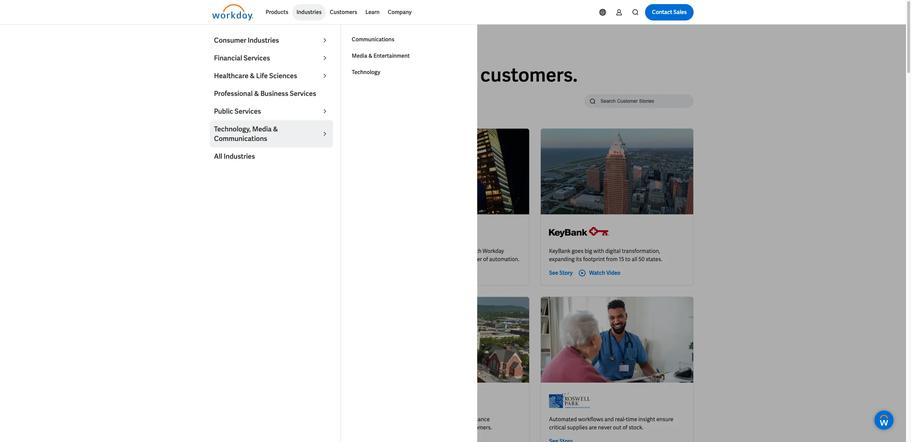 Task type: locate. For each thing, give the bounding box(es) containing it.
& down public services dropdown button
[[273, 125, 278, 134]]

watch
[[589, 270, 605, 277]]

customers.
[[480, 63, 578, 88], [465, 425, 492, 432]]

transformation,
[[622, 248, 660, 255]]

2 vertical spatial and
[[249, 425, 258, 432]]

industries right 'all'
[[224, 152, 255, 161]]

1 horizontal spatial of
[[623, 425, 628, 432]]

2 vertical spatial industries
[[224, 152, 255, 161]]

1 horizontal spatial business
[[297, 98, 316, 104]]

0 vertical spatial communications
[[352, 36, 394, 43]]

southwest airlines simplifies its hr processes to scale operations and get better access to data.
[[221, 417, 355, 432]]

stock.
[[629, 425, 644, 432]]

to down data
[[433, 256, 438, 263]]

topic button
[[212, 94, 243, 108]]

& left life
[[250, 71, 255, 80]]

1 vertical spatial services
[[290, 89, 316, 98]]

& up technology
[[369, 52, 373, 60]]

public
[[214, 107, 233, 116]]

services
[[244, 54, 270, 63], [290, 89, 316, 98], [235, 107, 261, 116]]

2 vertical spatial its
[[293, 417, 300, 424]]

and for skills
[[256, 256, 265, 263]]

0 horizontal spatial media
[[252, 125, 272, 134]]

& down healthcare & life sciences
[[254, 89, 259, 98]]

industries up financial services dropdown button
[[248, 36, 279, 45]]

industries for consumer industries
[[248, 36, 279, 45]]

unum
[[448, 425, 463, 432]]

keybank
[[549, 248, 571, 255]]

insight
[[639, 417, 655, 424]]

to
[[433, 256, 438, 263], [626, 256, 631, 263], [336, 417, 341, 424], [303, 425, 308, 432], [423, 425, 428, 432]]

products button
[[262, 4, 293, 21]]

professional
[[214, 89, 253, 98]]

and down machine
[[256, 256, 265, 263]]

business
[[260, 89, 288, 98], [297, 98, 316, 104]]

from down media & entertainment
[[356, 63, 397, 88]]

to inside keybank goes big with digital transformation, expanding its footprint from 15 to all 50 states.
[[626, 256, 631, 263]]

services up healthcare & life sciences
[[244, 54, 270, 63]]

563
[[212, 117, 220, 123]]

outcome
[[317, 98, 338, 104]]

skills
[[221, 256, 233, 263]]

products
[[266, 9, 288, 16]]

0 vertical spatial its
[[429, 248, 435, 255]]

Search Customer Stories text field
[[597, 95, 680, 107]]

1 vertical spatial industries
[[248, 36, 279, 45]]

automation.
[[489, 256, 519, 263]]

reinvigorated
[[313, 248, 346, 255]]

of down workday
[[483, 256, 488, 263]]

communications up media & entertainment
[[352, 36, 394, 43]]

workday
[[483, 248, 504, 255]]

&
[[369, 52, 373, 60], [250, 71, 255, 80], [254, 89, 259, 98], [273, 125, 278, 134]]

from down digital
[[606, 256, 618, 263]]

1 horizontal spatial communications
[[352, 36, 394, 43]]

by
[[238, 248, 244, 255]]

communications
[[352, 36, 394, 43], [214, 134, 267, 143]]

1 vertical spatial communications
[[214, 134, 267, 143]]

results
[[221, 117, 237, 123]]

2 vertical spatial services
[[235, 107, 261, 116]]

1 horizontal spatial with
[[594, 248, 604, 255]]

and up "never"
[[605, 417, 614, 424]]

1 vertical spatial from
[[606, 256, 618, 263]]

consumer industries
[[214, 36, 279, 45]]

with
[[471, 248, 482, 255], [594, 248, 604, 255]]

with up power
[[471, 248, 482, 255]]

to inside salesforce brings its data together with workday accounting center to unlock the power of automation.
[[433, 256, 438, 263]]

services left outcome
[[290, 89, 316, 98]]

1 horizontal spatial media
[[352, 52, 367, 60]]

automated
[[549, 417, 577, 424]]

its inside keybank goes big with digital transformation, expanding its footprint from 15 to all 50 states.
[[576, 256, 582, 263]]

of inside automated workflows and real-time insight ensure critical supplies are never out of stock.
[[623, 425, 628, 432]]

0 horizontal spatial from
[[356, 63, 397, 88]]

services down industry
[[235, 107, 261, 116]]

0 horizontal spatial communications
[[214, 134, 267, 143]]

machine
[[245, 248, 267, 255]]

to right '15'
[[626, 256, 631, 263]]

pwc
[[290, 248, 302, 255]]

industry
[[254, 98, 272, 104]]

industries right products
[[297, 9, 322, 16]]

communications down technology, at the left of the page
[[214, 134, 267, 143]]

0 vertical spatial services
[[244, 54, 270, 63]]

media up technology
[[352, 52, 367, 60]]

power
[[467, 256, 482, 263]]

together
[[448, 248, 470, 255]]

technology link
[[348, 64, 471, 81]]

and inside southwest airlines simplifies its hr processes to scale operations and get better access to data.
[[249, 425, 258, 432]]

its
[[429, 248, 435, 255], [576, 256, 582, 263], [293, 417, 300, 424]]

financial services button
[[210, 49, 333, 67]]

media down public services dropdown button
[[252, 125, 272, 134]]

entertainment
[[374, 52, 410, 60]]

consumer industries button
[[210, 31, 333, 49]]

data
[[436, 248, 447, 255]]

0 vertical spatial of
[[483, 256, 488, 263]]

1 vertical spatial of
[[623, 425, 628, 432]]

driven by machine learning, pwc has reinvigorated skills tracking and capabilities.
[[221, 248, 346, 263]]

finance
[[471, 417, 490, 424]]

media & entertainment
[[352, 52, 410, 60]]

15
[[619, 256, 624, 263]]

public services button
[[210, 103, 333, 120]]

brings
[[412, 248, 428, 255]]

and
[[256, 256, 265, 263], [605, 417, 614, 424], [249, 425, 258, 432]]

and inside the driven by machine learning, pwc has reinvigorated skills tracking and capabilities.
[[256, 256, 265, 263]]

get
[[259, 425, 267, 432]]

from
[[356, 63, 397, 88], [606, 256, 618, 263]]

1 horizontal spatial its
[[429, 248, 435, 255]]

0 horizontal spatial with
[[471, 248, 482, 255]]

business up public services dropdown button
[[260, 89, 288, 98]]

1 vertical spatial customers.
[[465, 425, 492, 432]]

technology, media & communications button
[[210, 120, 333, 148]]

the
[[457, 256, 466, 263]]

workflows
[[578, 417, 604, 424]]

all industries link
[[210, 148, 333, 166]]

1 horizontal spatial from
[[606, 256, 618, 263]]

salesforce brings its data together with workday accounting center to unlock the power of automation.
[[385, 248, 519, 263]]

processes
[[309, 417, 335, 424]]

1 vertical spatial its
[[576, 256, 582, 263]]

industries for all industries
[[224, 152, 255, 161]]

hr
[[301, 417, 308, 424]]

and down the airlines
[[249, 425, 258, 432]]

2 horizontal spatial its
[[576, 256, 582, 263]]

better
[[268, 425, 284, 432]]

1 vertical spatial and
[[605, 417, 614, 424]]

& inside dropdown button
[[250, 71, 255, 80]]

with up footprint
[[594, 248, 604, 255]]

business left outcome
[[297, 98, 316, 104]]

1 with from the left
[[471, 248, 482, 255]]

its down goes
[[576, 256, 582, 263]]

healthcare
[[214, 71, 249, 80]]

learning,
[[268, 248, 289, 255]]

0 vertical spatial and
[[256, 256, 265, 263]]

0 horizontal spatial business
[[260, 89, 288, 98]]

life
[[256, 71, 268, 80]]

story
[[560, 270, 573, 277]]

1 vertical spatial media
[[252, 125, 272, 134]]

0 horizontal spatial of
[[483, 256, 488, 263]]

go to the homepage image
[[212, 4, 253, 21]]

benefit
[[430, 425, 447, 432]]

its left the hr in the bottom left of the page
[[293, 417, 300, 424]]

of right the out
[[623, 425, 628, 432]]

data.
[[309, 425, 322, 432]]

2 with from the left
[[594, 248, 604, 255]]

are
[[589, 425, 597, 432]]

0 vertical spatial from
[[356, 63, 397, 88]]

people-
[[385, 417, 404, 424]]

healthcare & life sciences
[[214, 71, 297, 80]]

capabilities.
[[266, 256, 296, 263]]

keybank goes big with digital transformation, expanding its footprint from 15 to all 50 states.
[[549, 248, 663, 263]]

operations
[[221, 425, 248, 432]]

communications inside the 'technology, media & communications'
[[214, 134, 267, 143]]

industries
[[297, 9, 322, 16], [248, 36, 279, 45], [224, 152, 255, 161]]

& for entertainment
[[369, 52, 373, 60]]

see
[[549, 270, 558, 277]]

0 horizontal spatial its
[[293, 417, 300, 424]]

of
[[483, 256, 488, 263], [623, 425, 628, 432]]

drives
[[455, 417, 470, 424]]

to left "benefit"
[[423, 425, 428, 432]]

its left data
[[429, 248, 435, 255]]



Task type: describe. For each thing, give the bounding box(es) containing it.
0 vertical spatial customers.
[[480, 63, 578, 88]]

all industries
[[214, 152, 255, 161]]

and for scale
[[249, 425, 258, 432]]

business outcome button
[[291, 94, 351, 108]]

powered
[[404, 417, 425, 424]]

technology
[[352, 69, 380, 76]]

topic
[[218, 98, 229, 104]]

learn button
[[361, 4, 384, 21]]

all
[[214, 152, 222, 161]]

with inside keybank goes big with digital transformation, expanding its footprint from 15 to all 50 states.
[[594, 248, 604, 255]]

communications inside "link"
[[352, 36, 394, 43]]

tracking
[[234, 256, 255, 263]]

industry button
[[249, 94, 286, 108]]

professional & business services
[[214, 89, 316, 98]]

its inside southwest airlines simplifies its hr processes to scale operations and get better access to data.
[[293, 417, 300, 424]]

southwest
[[221, 417, 248, 424]]

supplies
[[567, 425, 588, 432]]

& for life
[[250, 71, 255, 80]]

public services
[[214, 107, 261, 116]]

technology, media & communications
[[214, 125, 278, 143]]

technology,
[[214, 125, 251, 134]]

people-powered technology drives finance transformation to benefit unum customers.
[[385, 417, 492, 432]]

time
[[626, 417, 637, 424]]

automated workflows and real-time insight ensure critical supplies are never out of stock.
[[549, 417, 674, 432]]

see story
[[549, 270, 573, 277]]

real-
[[615, 417, 626, 424]]

business inside button
[[297, 98, 316, 104]]

to down the hr in the bottom left of the page
[[303, 425, 308, 432]]

professional & business services link
[[210, 85, 333, 103]]

company button
[[384, 4, 416, 21]]

media & entertainment link
[[348, 48, 471, 64]]

stories
[[292, 63, 352, 88]]

access
[[285, 425, 302, 432]]

out
[[613, 425, 622, 432]]

& for business
[[254, 89, 259, 98]]

with inside salesforce brings its data together with workday accounting center to unlock the power of automation.
[[471, 248, 482, 255]]

scale
[[342, 417, 355, 424]]

expanding
[[549, 256, 575, 263]]

customers. inside people-powered technology drives finance transformation to benefit unum customers.
[[465, 425, 492, 432]]

has
[[303, 248, 312, 255]]

communications link
[[348, 31, 471, 48]]

sciences
[[269, 71, 297, 80]]

contact
[[652, 9, 673, 16]]

accounting
[[385, 256, 414, 263]]

services for financial services
[[244, 54, 270, 63]]

industries button
[[293, 4, 326, 21]]

its inside salesforce brings its data together with workday accounting center to unlock the power of automation.
[[429, 248, 435, 255]]

inspiring
[[401, 63, 477, 88]]

critical
[[549, 425, 566, 432]]

healthcare & life sciences button
[[210, 67, 333, 85]]

never
[[598, 425, 612, 432]]

contact sales link
[[645, 4, 694, 21]]

states.
[[646, 256, 663, 263]]

ensure
[[657, 417, 674, 424]]

transformation
[[385, 425, 422, 432]]

keybank n.a. image
[[549, 223, 609, 242]]

business outcome
[[297, 98, 338, 104]]

& inside the 'technology, media & communications'
[[273, 125, 278, 134]]

50
[[639, 256, 645, 263]]

financial services
[[214, 54, 270, 63]]

0 vertical spatial media
[[352, 52, 367, 60]]

simplifies
[[269, 417, 292, 424]]

contact sales
[[652, 9, 687, 16]]

watch video
[[589, 270, 621, 277]]

inspiring
[[212, 63, 289, 88]]

services for public services
[[235, 107, 261, 116]]

all
[[632, 256, 638, 263]]

roswell park comprehensive cancer center (roswell park cancer institute) image
[[549, 392, 590, 411]]

customers button
[[326, 4, 361, 21]]

to left scale
[[336, 417, 341, 424]]

and inside automated workflows and real-time insight ensure critical supplies are never out of stock.
[[605, 417, 614, 424]]

inspiring stories from inspiring customers.
[[212, 63, 578, 88]]

563 results
[[212, 117, 237, 123]]

sales
[[674, 9, 687, 16]]

big
[[585, 248, 592, 255]]

of inside salesforce brings its data together with workday accounting center to unlock the power of automation.
[[483, 256, 488, 263]]

watch video link
[[578, 269, 621, 278]]

driven
[[221, 248, 237, 255]]

learn
[[366, 9, 380, 16]]

digital
[[606, 248, 621, 255]]

to inside people-powered technology drives finance transformation to benefit unum customers.
[[423, 425, 428, 432]]

from inside keybank goes big with digital transformation, expanding its footprint from 15 to all 50 states.
[[606, 256, 618, 263]]

salesforce
[[385, 248, 411, 255]]

goes
[[572, 248, 584, 255]]

media inside the 'technology, media & communications'
[[252, 125, 272, 134]]

center
[[415, 256, 432, 263]]

airlines
[[249, 417, 268, 424]]

video
[[606, 270, 621, 277]]

0 vertical spatial industries
[[297, 9, 322, 16]]



Task type: vqa. For each thing, say whether or not it's contained in the screenshot.
Video
yes



